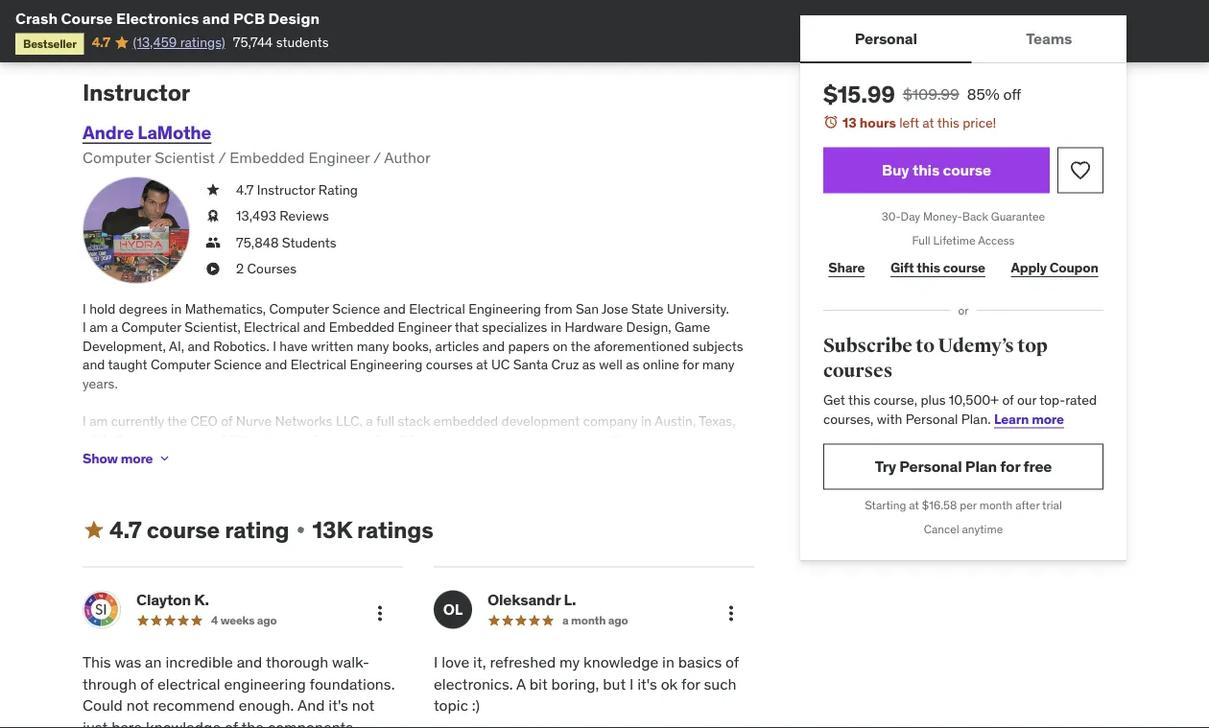Task type: vqa. For each thing, say whether or not it's contained in the screenshot.
cruz
yes



Task type: locate. For each thing, give the bounding box(es) containing it.
1 horizontal spatial instructor
[[257, 181, 315, 198]]

engineering down books,
[[350, 356, 423, 374]]

0 horizontal spatial instructor
[[83, 78, 190, 107]]

xsmall image down scientist
[[205, 180, 221, 199]]

more down top- at right
[[1032, 410, 1065, 428]]

reviews
[[280, 207, 329, 225]]

at
[[923, 114, 935, 131], [910, 498, 920, 513]]

tab list
[[801, 15, 1127, 63]]

this for get
[[849, 392, 871, 409]]

development
[[502, 413, 580, 430], [456, 432, 535, 449]]

4 xsmall image from the top
[[205, 260, 221, 279]]

1 ago from the left
[[257, 613, 277, 628]]

0 horizontal spatial the
[[167, 413, 187, 430]]

that inside i am currently the ceo of nurve networks llc, a full stack embedded development company in austin, texas, usa. before that i was ceo of xtreme games llc, a pc game development company in silicon valley.
[[159, 432, 183, 449]]

san
[[576, 300, 599, 317]]

walk-
[[332, 653, 369, 673]]

that right before
[[159, 432, 183, 449]]

xsmall image
[[157, 451, 172, 467], [293, 523, 309, 538]]

and
[[202, 8, 230, 28], [384, 300, 406, 317], [303, 319, 326, 336], [188, 338, 210, 355], [483, 338, 505, 355], [83, 356, 105, 374], [265, 356, 287, 374], [237, 653, 262, 673]]

robotics.
[[213, 338, 270, 355]]

30-
[[882, 209, 901, 224]]

4.7 for 4.7 course rating
[[109, 516, 142, 544]]

1 horizontal spatial engineering
[[469, 300, 541, 317]]

a down l.
[[563, 613, 569, 628]]

llc, down full
[[358, 432, 385, 449]]

0 horizontal spatial was
[[115, 653, 141, 673]]

13
[[843, 114, 857, 131]]

llc, up games
[[336, 413, 363, 430]]

1 horizontal spatial engineer
[[398, 319, 452, 336]]

not
[[126, 696, 149, 716], [352, 696, 375, 716]]

was
[[193, 432, 217, 449], [115, 653, 141, 673]]

1 vertical spatial that
[[159, 432, 183, 449]]

1 horizontal spatial knowledge
[[584, 653, 659, 673]]

of inside "i love it, refreshed my knowledge in basics of electronics. a bit boring, but i it's ok for such topic :)"
[[726, 653, 739, 673]]

1 vertical spatial the
[[167, 413, 187, 430]]

2 vertical spatial electrical
[[291, 356, 347, 374]]

andre lamothe computer scientist / embedded engineer / author
[[83, 121, 431, 168]]

for right ok
[[682, 675, 701, 694]]

2 vertical spatial for
[[682, 675, 701, 694]]

additional actions for review by oleksandr l. image
[[720, 603, 743, 626]]

4.7 up 13,493
[[236, 181, 254, 198]]

subscribe to udemy's top courses
[[824, 335, 1048, 383]]

the right on
[[571, 338, 591, 355]]

science up written
[[333, 300, 380, 317]]

the
[[571, 338, 591, 355], [167, 413, 187, 430], [242, 718, 264, 729]]

1 horizontal spatial a
[[388, 432, 395, 449]]

1 vertical spatial 4.7
[[236, 181, 254, 198]]

state
[[632, 300, 664, 317]]

and
[[298, 696, 325, 716]]

it's down foundations.
[[329, 696, 348, 716]]

0 horizontal spatial science
[[214, 356, 262, 374]]

0 vertical spatial embedded
[[230, 148, 305, 168]]

course up back on the top of page
[[943, 160, 992, 180]]

students
[[276, 34, 329, 51]]

rating
[[225, 516, 289, 544]]

this for buy
[[913, 160, 940, 180]]

$15.99
[[824, 80, 896, 108]]

2 vertical spatial the
[[242, 718, 264, 729]]

buy
[[882, 160, 910, 180]]

xsmall image for 4.7 instructor rating
[[205, 180, 221, 199]]

apply
[[1012, 259, 1047, 276]]

2 as from the left
[[626, 356, 640, 374]]

instructor up andre lamothe link
[[83, 78, 190, 107]]

computer down andre
[[83, 148, 151, 168]]

ceo of
[[190, 413, 233, 430], [220, 432, 262, 449]]

am
[[89, 413, 108, 430]]

course
[[943, 160, 992, 180], [944, 259, 986, 276], [147, 516, 220, 544]]

1 vertical spatial many
[[703, 356, 735, 374]]

0 vertical spatial many
[[357, 338, 389, 355]]

was inside i am currently the ceo of nurve networks llc, a full stack embedded development company in austin, texas, usa. before that i was ceo of xtreme games llc, a pc game development company in silicon valley.
[[193, 432, 217, 449]]

company left silicon
[[538, 432, 593, 449]]

at left $16.58
[[910, 498, 920, 513]]

embedded inside i hold degrees in mathematics, computer science and electrical engineering from san jose state university. i am a computer scientist, electrical and embedded engineer that specializes in hardware design, game development, ai, and robotics. i have written many books, articles and papers on the aforementioned subjects and taught computer science and electrical engineering courses at uc santa cruz as well as online for many years.
[[329, 319, 395, 336]]

personal up $16.58
[[900, 457, 962, 477]]

was right before
[[193, 432, 217, 449]]

1 vertical spatial was
[[115, 653, 141, 673]]

0 horizontal spatial more
[[121, 450, 153, 467]]

computer up have
[[269, 300, 329, 317]]

2 vertical spatial 4.7
[[109, 516, 142, 544]]

personal up $15.99
[[855, 28, 918, 48]]

13,493
[[236, 207, 276, 225]]

was inside "this was an incredible and thorough walk- through of electrical engineering foundations. could not recommend enough. and it's not just bare knowledge of the componen"
[[115, 653, 141, 673]]

science
[[333, 300, 380, 317], [214, 356, 262, 374]]

0 vertical spatial knowledge
[[584, 653, 659, 673]]

1 vertical spatial for
[[1001, 457, 1021, 477]]

instructor
[[83, 78, 190, 107], [257, 181, 315, 198]]

that up articles
[[455, 319, 479, 336]]

more down before
[[121, 450, 153, 467]]

in left silicon
[[596, 432, 607, 449]]

0 horizontal spatial that
[[159, 432, 183, 449]]

learn
[[995, 410, 1029, 428]]

1 horizontal spatial courses
[[824, 359, 893, 383]]

0 horizontal spatial ago
[[257, 613, 277, 628]]

texas,
[[699, 413, 736, 430]]

medium image
[[83, 519, 106, 542]]

2 xsmall image from the top
[[205, 207, 221, 226]]

oleksandr
[[488, 590, 561, 610]]

stack embedded
[[398, 413, 499, 430]]

1 horizontal spatial the
[[242, 718, 264, 729]]

a left full
[[366, 413, 373, 430]]

course inside buy this course button
[[943, 160, 992, 180]]

the inside i am currently the ceo of nurve networks llc, a full stack embedded development company in austin, texas, usa. before that i was ceo of xtreme games llc, a pc game development company in silicon valley.
[[167, 413, 187, 430]]

xsmall image
[[205, 180, 221, 199], [205, 207, 221, 226], [205, 233, 221, 252], [205, 260, 221, 279]]

i left the 'love'
[[434, 653, 438, 673]]

xsmall image left the 75,848
[[205, 233, 221, 252]]

0 vertical spatial a
[[366, 413, 373, 430]]

development down stack embedded
[[456, 432, 535, 449]]

not up the bare
[[126, 696, 149, 716]]

0 horizontal spatial engineer
[[309, 148, 370, 168]]

networks
[[275, 413, 333, 430]]

0 horizontal spatial /
[[219, 148, 226, 168]]

and up written
[[303, 319, 326, 336]]

games
[[312, 432, 355, 449]]

in up ok
[[663, 653, 675, 673]]

enough.
[[239, 696, 294, 716]]

this was an incredible and thorough walk- through of electrical engineering foundations. could not recommend enough. and it's not just bare knowledge of the componen
[[83, 653, 401, 729]]

before
[[115, 432, 156, 449]]

or
[[959, 303, 969, 318]]

knowledge down recommend
[[146, 718, 221, 729]]

month down l.
[[571, 613, 606, 628]]

electrical down written
[[291, 356, 347, 374]]

that
[[455, 319, 479, 336], [159, 432, 183, 449]]

weeks
[[220, 613, 255, 628]]

get
[[824, 392, 846, 409]]

1 xsmall image from the top
[[205, 180, 221, 199]]

0 vertical spatial was
[[193, 432, 217, 449]]

at right left
[[923, 114, 935, 131]]

scientist
[[155, 148, 215, 168]]

ago
[[257, 613, 277, 628], [608, 613, 628, 628]]

0 horizontal spatial not
[[126, 696, 149, 716]]

engineering up specializes
[[469, 300, 541, 317]]

engineering
[[224, 675, 306, 694]]

in inside "i love it, refreshed my knowledge in basics of electronics. a bit boring, but i it's ok for such topic :)"
[[663, 653, 675, 673]]

75,848
[[236, 234, 279, 251]]

cruz
[[552, 356, 579, 374]]

0 vertical spatial the
[[571, 338, 591, 355]]

for left the free
[[1001, 457, 1021, 477]]

it's left ok
[[638, 675, 657, 694]]

left
[[900, 114, 920, 131]]

course inside gift this course link
[[944, 259, 986, 276]]

personal inside get this course, plus 10,500+ of our top-rated courses, with personal plan.
[[906, 410, 958, 428]]

1 horizontal spatial as
[[626, 356, 640, 374]]

0 horizontal spatial at
[[910, 498, 920, 513]]

i left am
[[83, 413, 86, 430]]

embedded up 4.7 instructor rating
[[230, 148, 305, 168]]

as down aforementioned
[[626, 356, 640, 374]]

1 horizontal spatial more
[[1032, 410, 1065, 428]]

engineer
[[309, 148, 370, 168], [398, 319, 452, 336]]

0 horizontal spatial many
[[357, 338, 389, 355]]

ago up but
[[608, 613, 628, 628]]

0 vertical spatial more
[[1032, 410, 1065, 428]]

for inside try personal plan for free link
[[1001, 457, 1021, 477]]

3 xsmall image from the top
[[205, 233, 221, 252]]

2 vertical spatial personal
[[900, 457, 962, 477]]

engineer up rating
[[309, 148, 370, 168]]

of left our
[[1003, 392, 1014, 409]]

many left books,
[[357, 338, 389, 355]]

2 / from the left
[[373, 148, 381, 168]]

xsmall image left the 2 on the top of the page
[[205, 260, 221, 279]]

1 horizontal spatial it's
[[638, 675, 657, 694]]

for right online
[[683, 356, 699, 374]]

1 vertical spatial personal
[[906, 410, 958, 428]]

1 vertical spatial embedded
[[329, 319, 395, 336]]

2 horizontal spatial a
[[563, 613, 569, 628]]

science down the 'robotics.'
[[214, 356, 262, 374]]

0 vertical spatial for
[[683, 356, 699, 374]]

0 vertical spatial it's
[[638, 675, 657, 694]]

1 horizontal spatial at
[[923, 114, 935, 131]]

1 vertical spatial more
[[121, 450, 153, 467]]

courses down articles
[[426, 356, 473, 374]]

0 vertical spatial xsmall image
[[157, 451, 172, 467]]

back
[[963, 209, 989, 224]]

knowledge up but
[[584, 653, 659, 673]]

the down enough.
[[242, 718, 264, 729]]

2 horizontal spatial the
[[571, 338, 591, 355]]

ago for knowledge
[[608, 613, 628, 628]]

udemy's
[[938, 335, 1014, 358]]

i hold degrees in mathematics, computer science and electrical engineering from san jose state university. i am a computer scientist, electrical and embedded engineer that specializes in hardware design, game development, ai, and robotics. i have written many books, articles and papers on the aforementioned subjects and taught computer science and electrical engineering courses at uc santa cruz as well as online for many years.
[[83, 300, 744, 392]]

0 horizontal spatial embedded
[[230, 148, 305, 168]]

1 vertical spatial knowledge
[[146, 718, 221, 729]]

1 horizontal spatial not
[[352, 696, 375, 716]]

0 horizontal spatial xsmall image
[[157, 451, 172, 467]]

0 vertical spatial that
[[455, 319, 479, 336]]

0 horizontal spatial courses
[[426, 356, 473, 374]]

1 horizontal spatial xsmall image
[[293, 523, 309, 538]]

course up clayton k.
[[147, 516, 220, 544]]

1 horizontal spatial science
[[333, 300, 380, 317]]

andre lamothe link
[[83, 121, 211, 144]]

1 vertical spatial ceo of
[[220, 432, 262, 449]]

2 not from the left
[[352, 696, 375, 716]]

xsmall image down the currently
[[157, 451, 172, 467]]

design,
[[626, 319, 672, 336]]

embedded up written
[[329, 319, 395, 336]]

1 vertical spatial engineer
[[398, 319, 452, 336]]

0 vertical spatial ceo of
[[190, 413, 233, 430]]

more for show more
[[121, 450, 153, 467]]

learn more
[[995, 410, 1065, 428]]

0 vertical spatial engineer
[[309, 148, 370, 168]]

0 vertical spatial month
[[980, 498, 1013, 513]]

this right gift at the right top
[[917, 259, 941, 276]]

written
[[311, 338, 354, 355]]

$15.99 $109.99 85% off
[[824, 80, 1022, 108]]

many down 'subjects'
[[703, 356, 735, 374]]

1 vertical spatial instructor
[[257, 181, 315, 198]]

access
[[979, 233, 1015, 248]]

engineer up books,
[[398, 319, 452, 336]]

4.7 down course
[[92, 34, 111, 51]]

course down the lifetime
[[944, 259, 986, 276]]

xsmall image inside the "show more" button
[[157, 451, 172, 467]]

company up silicon
[[583, 413, 638, 430]]

was left an
[[115, 653, 141, 673]]

anytime
[[963, 522, 1004, 537]]

this inside button
[[913, 160, 940, 180]]

0 horizontal spatial engineering
[[350, 356, 423, 374]]

teams button
[[972, 15, 1127, 61]]

xsmall image left 13,493
[[205, 207, 221, 226]]

0 horizontal spatial knowledge
[[146, 718, 221, 729]]

llc,
[[336, 413, 363, 430], [358, 432, 385, 449]]

of down an
[[140, 675, 154, 694]]

this right buy
[[913, 160, 940, 180]]

well
[[599, 356, 623, 374]]

courses down subscribe on the top of page
[[824, 359, 893, 383]]

/ left author
[[373, 148, 381, 168]]

of
[[1003, 392, 1014, 409], [726, 653, 739, 673], [140, 675, 154, 694], [225, 718, 238, 729]]

gift
[[891, 259, 914, 276]]

ago right weeks
[[257, 613, 277, 628]]

full
[[376, 413, 395, 430]]

of up such
[[726, 653, 739, 673]]

oleksandr l.
[[488, 590, 576, 610]]

0 vertical spatial course
[[943, 160, 992, 180]]

xsmall image left 13k
[[293, 523, 309, 538]]

knowledge inside "i love it, refreshed my knowledge in basics of electronics. a bit boring, but i it's ok for such topic :)"
[[584, 653, 659, 673]]

1 vertical spatial month
[[571, 613, 606, 628]]

engineer inside andre lamothe computer scientist / embedded engineer / author
[[309, 148, 370, 168]]

the right the currently
[[167, 413, 187, 430]]

1 not from the left
[[126, 696, 149, 716]]

electrical up articles
[[409, 300, 465, 317]]

1 vertical spatial course
[[944, 259, 986, 276]]

0 horizontal spatial as
[[582, 356, 596, 374]]

embedded
[[230, 148, 305, 168], [329, 319, 395, 336]]

1 horizontal spatial /
[[373, 148, 381, 168]]

/ right scientist
[[219, 148, 226, 168]]

1 horizontal spatial that
[[455, 319, 479, 336]]

0 vertical spatial science
[[333, 300, 380, 317]]

hold
[[89, 300, 116, 317]]

personal down plus
[[906, 410, 958, 428]]

more inside the "show more" button
[[121, 450, 153, 467]]

foundations.
[[310, 675, 395, 694]]

ceo of left nurve
[[190, 413, 233, 430]]

basics
[[679, 653, 722, 673]]

not down foundations.
[[352, 696, 375, 716]]

2
[[236, 260, 244, 278]]

4.7 right medium icon
[[109, 516, 142, 544]]

as left well
[[582, 356, 596, 374]]

ceo of down nurve
[[220, 432, 262, 449]]

4 weeks ago
[[211, 613, 277, 628]]

1 horizontal spatial was
[[193, 432, 217, 449]]

0 horizontal spatial a
[[366, 413, 373, 430]]

this inside get this course, plus 10,500+ of our top-rated courses, with personal plan.
[[849, 392, 871, 409]]

and up the engineering
[[237, 653, 262, 673]]

2 ago from the left
[[608, 613, 628, 628]]

learn more link
[[995, 410, 1065, 428]]

development down the santa
[[502, 413, 580, 430]]

subjects
[[693, 338, 744, 355]]

ol
[[443, 600, 463, 620]]

i
[[83, 300, 86, 317], [273, 338, 276, 355], [83, 413, 86, 430], [186, 432, 190, 449], [434, 653, 438, 673], [630, 675, 634, 694]]

$16.58
[[922, 498, 958, 513]]

apply coupon button
[[1006, 249, 1104, 287]]

0 vertical spatial 4.7
[[92, 34, 111, 51]]

a down full
[[388, 432, 395, 449]]

1 horizontal spatial month
[[980, 498, 1013, 513]]

electronics.
[[434, 675, 513, 694]]

personal inside button
[[855, 28, 918, 48]]

personal button
[[801, 15, 972, 61]]

instructor up 13,493 reviews
[[257, 181, 315, 198]]

starting at $16.58 per month after trial cancel anytime
[[865, 498, 1063, 537]]

electrical up have
[[244, 319, 300, 336]]

refreshed
[[490, 653, 556, 673]]

andre
[[83, 121, 134, 144]]

k.
[[194, 590, 209, 610]]

1 vertical spatial engineering
[[350, 356, 423, 374]]

1 vertical spatial xsmall image
[[293, 523, 309, 538]]

computer down degrees
[[122, 319, 181, 336]]

(13,459 ratings)
[[133, 34, 225, 51]]

pcb
[[233, 8, 265, 28]]

0 vertical spatial instructor
[[83, 78, 190, 107]]

electrical
[[409, 300, 465, 317], [244, 319, 300, 336], [291, 356, 347, 374]]

this up courses,
[[849, 392, 871, 409]]

1 horizontal spatial embedded
[[329, 319, 395, 336]]

hardware
[[565, 319, 623, 336]]

1 vertical spatial at
[[910, 498, 920, 513]]

the inside "this was an incredible and thorough walk- through of electrical engineering foundations. could not recommend enough. and it's not just bare knowledge of the componen"
[[242, 718, 264, 729]]

computer
[[83, 148, 151, 168], [269, 300, 329, 317], [122, 319, 181, 336], [151, 356, 211, 374]]

full
[[913, 233, 931, 248]]

gift this course
[[891, 259, 986, 276]]

1 vertical spatial it's
[[329, 696, 348, 716]]

0 horizontal spatial it's
[[329, 696, 348, 716]]

the inside i hold degrees in mathematics, computer science and electrical engineering from san jose state university. i am a computer scientist, electrical and embedded engineer that specializes in hardware design, game development, ai, and robotics. i have written many books, articles and papers on the aforementioned subjects and taught computer science and electrical engineering courses at uc santa cruz as well as online for many years.
[[571, 338, 591, 355]]

0 vertical spatial personal
[[855, 28, 918, 48]]



Task type: describe. For each thing, give the bounding box(es) containing it.
$109.99
[[903, 84, 960, 104]]

0 vertical spatial engineering
[[469, 300, 541, 317]]

75,744
[[233, 34, 273, 51]]

1 vertical spatial company
[[538, 432, 593, 449]]

try personal plan for free
[[875, 457, 1053, 477]]

top
[[1018, 335, 1048, 358]]

ok
[[661, 675, 678, 694]]

through
[[83, 675, 137, 694]]

our
[[1018, 392, 1037, 409]]

13k
[[313, 516, 352, 544]]

computer down ai,
[[151, 356, 211, 374]]

courses inside subscribe to udemy's top courses
[[824, 359, 893, 383]]

i am currently the ceo of nurve networks llc, a full stack embedded development company in austin, texas, usa. before that i was ceo of xtreme games llc, a pc game development company in silicon valley.
[[83, 413, 736, 449]]

computer inside andre lamothe computer scientist / embedded engineer / author
[[83, 148, 151, 168]]

trial
[[1043, 498, 1063, 513]]

0 horizontal spatial month
[[571, 613, 606, 628]]

embedded inside andre lamothe computer scientist / embedded engineer / author
[[230, 148, 305, 168]]

buy this course button
[[824, 147, 1050, 194]]

l.
[[564, 590, 576, 610]]

with
[[877, 410, 903, 428]]

2 vertical spatial course
[[147, 516, 220, 544]]

i am a
[[83, 319, 118, 336]]

1 horizontal spatial many
[[703, 356, 735, 374]]

design
[[268, 8, 320, 28]]

rating
[[319, 181, 358, 198]]

andre lamothe image
[[83, 177, 190, 284]]

that inside i hold degrees in mathematics, computer science and electrical engineering from san jose state university. i am a computer scientist, electrical and embedded engineer that specializes in hardware design, game development, ai, and robotics. i have written many books, articles and papers on the aforementioned subjects and taught computer science and electrical engineering courses at uc santa cruz as well as online for many years.
[[455, 319, 479, 336]]

crash course electronics and pcb design
[[15, 8, 320, 28]]

0 vertical spatial company
[[583, 413, 638, 430]]

4.7 course rating
[[109, 516, 289, 544]]

10,500+
[[949, 392, 999, 409]]

0 vertical spatial electrical
[[409, 300, 465, 317]]

lamothe
[[138, 121, 211, 144]]

university.
[[667, 300, 730, 317]]

buy this course
[[882, 160, 992, 180]]

i left have
[[273, 338, 276, 355]]

coupon
[[1050, 259, 1099, 276]]

at uc
[[476, 356, 510, 374]]

1 / from the left
[[219, 148, 226, 168]]

it's inside "this was an incredible and thorough walk- through of electrical engineering foundations. could not recommend enough. and it's not just bare knowledge of the componen"
[[329, 696, 348, 716]]

have
[[280, 338, 308, 355]]

course for buy this course
[[943, 160, 992, 180]]

at inside starting at $16.58 per month after trial cancel anytime
[[910, 498, 920, 513]]

articles
[[435, 338, 479, 355]]

75,744 students
[[233, 34, 329, 51]]

austin,
[[655, 413, 696, 430]]

a month ago
[[563, 613, 628, 628]]

i left hold
[[83, 300, 86, 317]]

free
[[1024, 457, 1053, 477]]

of inside get this course, plus 10,500+ of our top-rated courses, with personal plan.
[[1003, 392, 1014, 409]]

this left price!
[[938, 114, 960, 131]]

santa
[[513, 356, 548, 374]]

after
[[1016, 498, 1040, 513]]

and up at uc on the left of the page
[[483, 338, 505, 355]]

1 vertical spatial electrical
[[244, 319, 300, 336]]

0 vertical spatial llc,
[[336, 413, 363, 430]]

and down have
[[265, 356, 287, 374]]

this
[[83, 653, 111, 673]]

1 vertical spatial llc,
[[358, 432, 385, 449]]

2 vertical spatial a
[[563, 613, 569, 628]]

13,493 reviews
[[236, 207, 329, 225]]

on
[[553, 338, 568, 355]]

1 as from the left
[[582, 356, 596, 374]]

scientist,
[[185, 319, 241, 336]]

add to wishlist image
[[1070, 159, 1093, 182]]

off
[[1004, 84, 1022, 104]]

show
[[83, 450, 118, 467]]

share button
[[824, 249, 870, 287]]

4.7 instructor rating
[[236, 181, 358, 198]]

additional actions for review by clayton k. image
[[369, 603, 392, 626]]

0 vertical spatial at
[[923, 114, 935, 131]]

clayton
[[136, 590, 191, 610]]

course,
[[874, 392, 918, 409]]

for inside "i love it, refreshed my knowledge in basics of electronics. a bit boring, but i it's ok for such topic :)"
[[682, 675, 701, 694]]

i right before
[[186, 432, 190, 449]]

this for gift
[[917, 259, 941, 276]]

love
[[442, 653, 470, 673]]

apply coupon
[[1012, 259, 1099, 276]]

alarm image
[[824, 114, 839, 130]]

i right but
[[630, 675, 634, 694]]

courses inside i hold degrees in mathematics, computer science and electrical engineering from san jose state university. i am a computer scientist, electrical and embedded engineer that specializes in hardware design, game development, ai, and robotics. i have written many books, articles and papers on the aforementioned subjects and taught computer science and electrical engineering courses at uc santa cruz as well as online for many years.
[[426, 356, 473, 374]]

courses,
[[824, 410, 874, 428]]

4.7 for 4.7 instructor rating
[[236, 181, 254, 198]]

show more
[[83, 450, 153, 467]]

usa.
[[83, 432, 112, 449]]

and up ratings)
[[202, 8, 230, 28]]

jose
[[602, 300, 629, 317]]

it,
[[473, 653, 486, 673]]

get this course, plus 10,500+ of our top-rated courses, with personal plan.
[[824, 392, 1097, 428]]

1 vertical spatial a
[[388, 432, 395, 449]]

rated
[[1066, 392, 1097, 409]]

thorough
[[266, 653, 329, 673]]

degrees
[[119, 300, 168, 317]]

topic
[[434, 696, 468, 716]]

1 vertical spatial science
[[214, 356, 262, 374]]

development,
[[83, 338, 166, 355]]

1 vertical spatial development
[[456, 432, 535, 449]]

pc game
[[398, 432, 453, 449]]

knowledge inside "this was an incredible and thorough walk- through of electrical engineering foundations. could not recommend enough. and it's not just bare knowledge of the componen"
[[146, 718, 221, 729]]

of down recommend
[[225, 718, 238, 729]]

for inside i hold degrees in mathematics, computer science and electrical engineering from san jose state university. i am a computer scientist, electrical and embedded engineer that specializes in hardware design, game development, ai, and robotics. i have written many books, articles and papers on the aforementioned subjects and taught computer science and electrical engineering courses at uc santa cruz as well as online for many years.
[[683, 356, 699, 374]]

bare
[[111, 718, 142, 729]]

engineer inside i hold degrees in mathematics, computer science and electrical engineering from san jose state university. i am a computer scientist, electrical and embedded engineer that specializes in hardware design, game development, ai, and robotics. i have written many books, articles and papers on the aforementioned subjects and taught computer science and electrical engineering courses at uc santa cruz as well as online for many years.
[[398, 319, 452, 336]]

in right degrees
[[171, 300, 182, 317]]

author
[[384, 148, 431, 168]]

course for gift this course
[[944, 259, 986, 276]]

ago for thorough
[[257, 613, 277, 628]]

plan
[[966, 457, 997, 477]]

money-
[[924, 209, 963, 224]]

and up years.
[[83, 356, 105, 374]]

in down from
[[551, 319, 562, 336]]

aforementioned
[[594, 338, 690, 355]]

guarantee
[[992, 209, 1046, 224]]

xsmall image for 2 courses
[[205, 260, 221, 279]]

specializes
[[482, 319, 548, 336]]

in up silicon
[[641, 413, 652, 430]]

plus
[[921, 392, 946, 409]]

books,
[[392, 338, 432, 355]]

xtreme
[[265, 432, 309, 449]]

2 courses
[[236, 260, 297, 278]]

price!
[[963, 114, 997, 131]]

hours
[[860, 114, 897, 131]]

(13,459
[[133, 34, 177, 51]]

and inside "this was an incredible and thorough walk- through of electrical engineering foundations. could not recommend enough. and it's not just bare knowledge of the componen"
[[237, 653, 262, 673]]

a
[[517, 675, 526, 694]]

it's inside "i love it, refreshed my knowledge in basics of electronics. a bit boring, but i it's ok for such topic :)"
[[638, 675, 657, 694]]

xsmall image for 75,848 students
[[205, 233, 221, 252]]

4.7 for 4.7
[[92, 34, 111, 51]]

more for learn more
[[1032, 410, 1065, 428]]

and up books,
[[384, 300, 406, 317]]

plan.
[[962, 410, 991, 428]]

tab list containing personal
[[801, 15, 1127, 63]]

lifetime
[[934, 233, 976, 248]]

month inside starting at $16.58 per month after trial cancel anytime
[[980, 498, 1013, 513]]

and right ai,
[[188, 338, 210, 355]]

courses
[[247, 260, 297, 278]]

xsmall image for 13,493 reviews
[[205, 207, 221, 226]]

per
[[960, 498, 977, 513]]

0 vertical spatial development
[[502, 413, 580, 430]]

bestseller
[[23, 36, 77, 51]]



